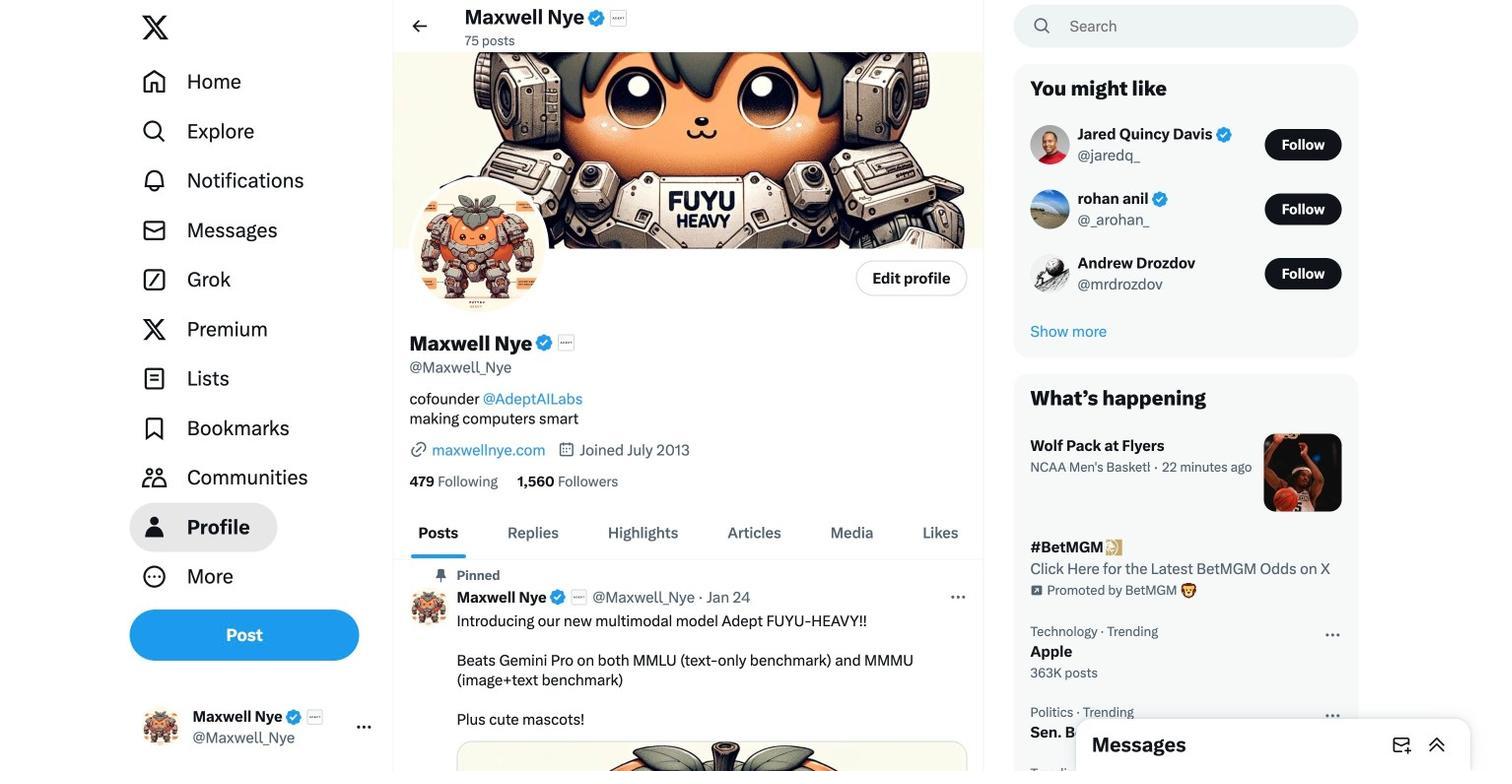 Task type: vqa. For each thing, say whether or not it's contained in the screenshot.
who to follow section
yes



Task type: describe. For each thing, give the bounding box(es) containing it.
🦁 image
[[1181, 583, 1196, 599]]

Search search field
[[1014, 4, 1358, 48]]

primary navigation
[[130, 57, 385, 602]]



Task type: locate. For each thing, give the bounding box(es) containing it.
0 horizontal spatial verified account image
[[284, 708, 303, 727]]

0 vertical spatial verified account image
[[586, 8, 606, 28]]

verified account image
[[586, 8, 606, 28], [284, 708, 303, 727]]

Search query text field
[[1058, 5, 1357, 47]]

who to follow section
[[1015, 65, 1357, 357]]

1 horizontal spatial verified account image
[[586, 8, 606, 28]]

tab list
[[394, 507, 983, 559]]

home timeline element
[[394, 0, 983, 772]]

verified account image inside home timeline element
[[586, 8, 606, 28]]

verified account image
[[1214, 126, 1233, 144], [1151, 190, 1169, 209], [534, 333, 554, 353], [549, 588, 567, 607]]

1 vertical spatial verified account image
[[284, 708, 303, 727]]



